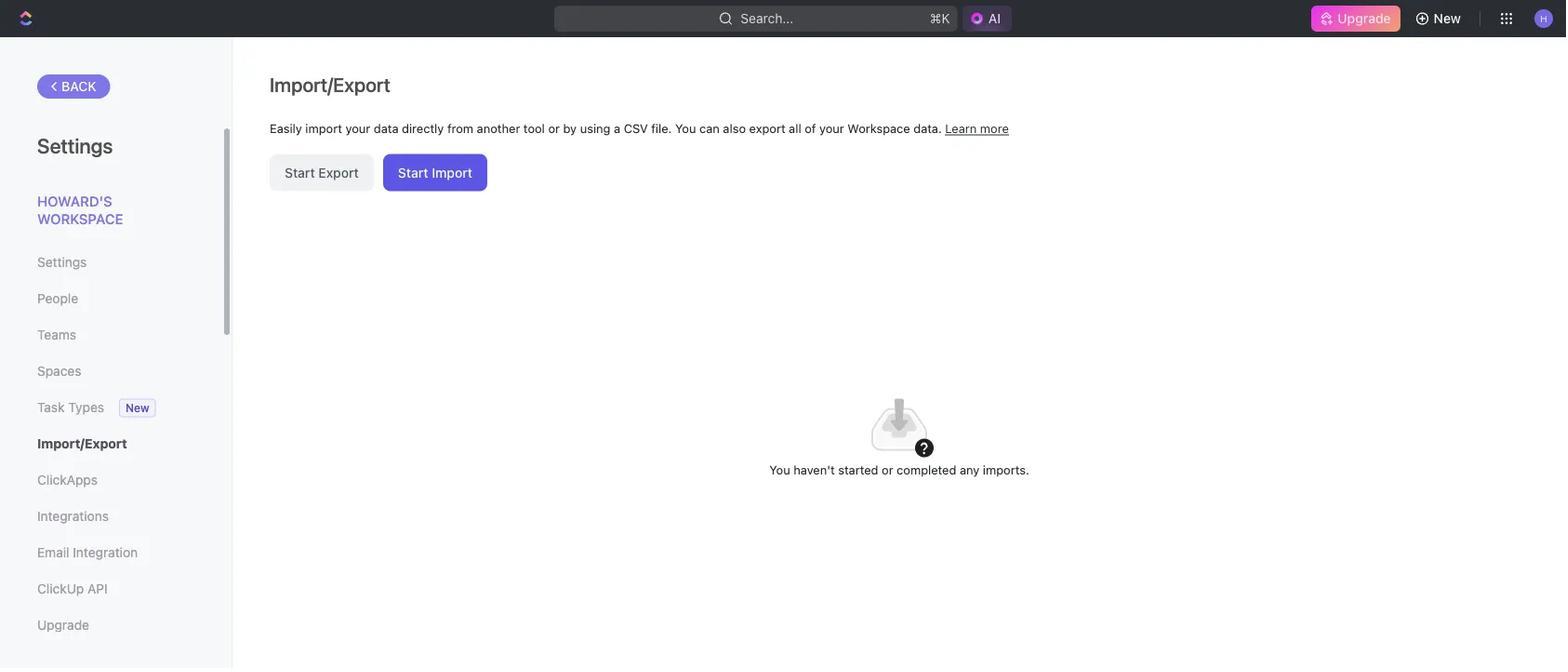 Task type: locate. For each thing, give the bounding box(es) containing it.
2 start from the left
[[398, 165, 429, 180]]

0 horizontal spatial you
[[676, 121, 696, 135]]

settings up howard's
[[37, 133, 113, 157]]

0 vertical spatial import/export
[[270, 73, 391, 96]]

completed
[[897, 463, 957, 476]]

0 vertical spatial you
[[676, 121, 696, 135]]

import
[[432, 165, 473, 180]]

you
[[676, 121, 696, 135], [770, 463, 791, 476]]

workspace left 'data.'
[[848, 121, 911, 135]]

1 horizontal spatial new
[[1434, 11, 1462, 26]]

0 vertical spatial new
[[1434, 11, 1462, 26]]

upgrade link
[[1312, 6, 1401, 32], [37, 609, 185, 641]]

clickup api link
[[37, 573, 185, 605]]

1 vertical spatial import/export
[[37, 436, 127, 451]]

search...
[[741, 11, 794, 26]]

or right started at the right bottom
[[882, 463, 894, 476]]

import/export up the 'import'
[[270, 73, 391, 96]]

1 settings from the top
[[37, 133, 113, 157]]

import
[[306, 121, 342, 135]]

1 horizontal spatial or
[[882, 463, 894, 476]]

start
[[285, 165, 315, 180], [398, 165, 429, 180]]

imports.
[[983, 463, 1030, 476]]

csv
[[624, 121, 648, 135]]

1 vertical spatial new
[[126, 402, 149, 415]]

a
[[614, 121, 621, 135]]

you left haven't
[[770, 463, 791, 476]]

settings
[[37, 133, 113, 157], [37, 254, 87, 270]]

upgrade link down clickup api "link"
[[37, 609, 185, 641]]

your left data
[[346, 121, 371, 135]]

1 horizontal spatial you
[[770, 463, 791, 476]]

integrations
[[37, 509, 109, 524]]

you left "can"
[[676, 121, 696, 135]]

1 start from the left
[[285, 165, 315, 180]]

no data image
[[863, 388, 937, 462]]

workspace
[[848, 121, 911, 135], [37, 211, 123, 227]]

workspace down howard's
[[37, 211, 123, 227]]

1 vertical spatial you
[[770, 463, 791, 476]]

0 horizontal spatial your
[[346, 121, 371, 135]]

1 vertical spatial upgrade
[[37, 617, 89, 633]]

your right of
[[820, 121, 845, 135]]

upgrade
[[1338, 11, 1392, 26], [37, 617, 89, 633]]

1 vertical spatial settings
[[37, 254, 87, 270]]

2 your from the left
[[820, 121, 845, 135]]

haven't
[[794, 463, 835, 476]]

or
[[548, 121, 560, 135], [882, 463, 894, 476]]

people
[[37, 291, 78, 306]]

new
[[1434, 11, 1462, 26], [126, 402, 149, 415]]

directly
[[402, 121, 444, 135]]

import/export inside import/export link
[[37, 436, 127, 451]]

new button
[[1408, 4, 1473, 33]]

settings up people
[[37, 254, 87, 270]]

clickapps
[[37, 472, 98, 488]]

import/export down types
[[37, 436, 127, 451]]

learn more link
[[946, 121, 1009, 135]]

0 horizontal spatial start
[[285, 165, 315, 180]]

your
[[346, 121, 371, 135], [820, 121, 845, 135]]

data
[[374, 121, 399, 135]]

1 horizontal spatial start
[[398, 165, 429, 180]]

file.
[[652, 121, 672, 135]]

easily import your data directly from another tool or by using a csv file. you can also export all of your workspace data. learn more
[[270, 121, 1009, 135]]

0 horizontal spatial import/export
[[37, 436, 127, 451]]

0 horizontal spatial upgrade link
[[37, 609, 185, 641]]

1 horizontal spatial workspace
[[848, 121, 911, 135]]

0 horizontal spatial upgrade
[[37, 617, 89, 633]]

1 vertical spatial workspace
[[37, 211, 123, 227]]

0 vertical spatial settings
[[37, 133, 113, 157]]

1 your from the left
[[346, 121, 371, 135]]

0 vertical spatial or
[[548, 121, 560, 135]]

2 settings from the top
[[37, 254, 87, 270]]

upgrade down clickup
[[37, 617, 89, 633]]

start export button
[[270, 154, 374, 191]]

1 horizontal spatial your
[[820, 121, 845, 135]]

import/export
[[270, 73, 391, 96], [37, 436, 127, 451]]

start left export
[[285, 165, 315, 180]]

ai
[[989, 11, 1001, 26]]

1 vertical spatial or
[[882, 463, 894, 476]]

0 horizontal spatial new
[[126, 402, 149, 415]]

start left "import"
[[398, 165, 429, 180]]

integration
[[73, 545, 138, 560]]

upgrade link left new button
[[1312, 6, 1401, 32]]

1 horizontal spatial upgrade
[[1338, 11, 1392, 26]]

0 vertical spatial upgrade link
[[1312, 6, 1401, 32]]

0 horizontal spatial workspace
[[37, 211, 123, 227]]

spaces link
[[37, 355, 185, 387]]

or left by
[[548, 121, 560, 135]]

h button
[[1530, 4, 1560, 33]]

upgrade left new button
[[1338, 11, 1392, 26]]

start export
[[285, 165, 359, 180]]

from
[[447, 121, 474, 135]]

teams
[[37, 327, 76, 342]]



Task type: describe. For each thing, give the bounding box(es) containing it.
start import button
[[383, 154, 488, 191]]

export
[[319, 165, 359, 180]]

back
[[61, 79, 96, 94]]

howard's workspace
[[37, 193, 123, 227]]

import/export link
[[37, 428, 185, 460]]

using
[[580, 121, 611, 135]]

0 vertical spatial upgrade
[[1338, 11, 1392, 26]]

you haven't started or completed any imports.
[[770, 463, 1030, 476]]

by
[[563, 121, 577, 135]]

of
[[805, 121, 817, 135]]

settings element
[[0, 37, 233, 668]]

started
[[839, 463, 879, 476]]

learn
[[946, 121, 977, 135]]

teams link
[[37, 319, 185, 351]]

task types
[[37, 400, 104, 415]]

can
[[700, 121, 720, 135]]

settings link
[[37, 247, 185, 278]]

upgrade inside settings element
[[37, 617, 89, 633]]

people link
[[37, 283, 185, 315]]

0 vertical spatial workspace
[[848, 121, 911, 135]]

1 horizontal spatial import/export
[[270, 73, 391, 96]]

any
[[960, 463, 980, 476]]

start for start export
[[285, 165, 315, 180]]

integrations link
[[37, 501, 185, 532]]

spaces
[[37, 363, 81, 379]]

easily
[[270, 121, 302, 135]]

new inside settings element
[[126, 402, 149, 415]]

ai button
[[963, 6, 1012, 32]]

more
[[981, 121, 1009, 135]]

workspace inside settings element
[[37, 211, 123, 227]]

1 horizontal spatial upgrade link
[[1312, 6, 1401, 32]]

h
[[1541, 13, 1548, 24]]

email integration link
[[37, 537, 185, 569]]

types
[[68, 400, 104, 415]]

data.
[[914, 121, 942, 135]]

howard's
[[37, 193, 112, 209]]

also
[[723, 121, 746, 135]]

0 horizontal spatial or
[[548, 121, 560, 135]]

⌘k
[[930, 11, 951, 26]]

clickapps link
[[37, 464, 185, 496]]

another
[[477, 121, 520, 135]]

start for start import
[[398, 165, 429, 180]]

email integration
[[37, 545, 138, 560]]

tool
[[524, 121, 545, 135]]

export
[[750, 121, 786, 135]]

task
[[37, 400, 65, 415]]

api
[[88, 581, 108, 596]]

clickup api
[[37, 581, 108, 596]]

clickup
[[37, 581, 84, 596]]

all
[[789, 121, 802, 135]]

email
[[37, 545, 69, 560]]

back link
[[37, 74, 110, 99]]

start import
[[398, 165, 473, 180]]

new inside new button
[[1434, 11, 1462, 26]]

1 vertical spatial upgrade link
[[37, 609, 185, 641]]



Task type: vqa. For each thing, say whether or not it's contained in the screenshot.
data.
yes



